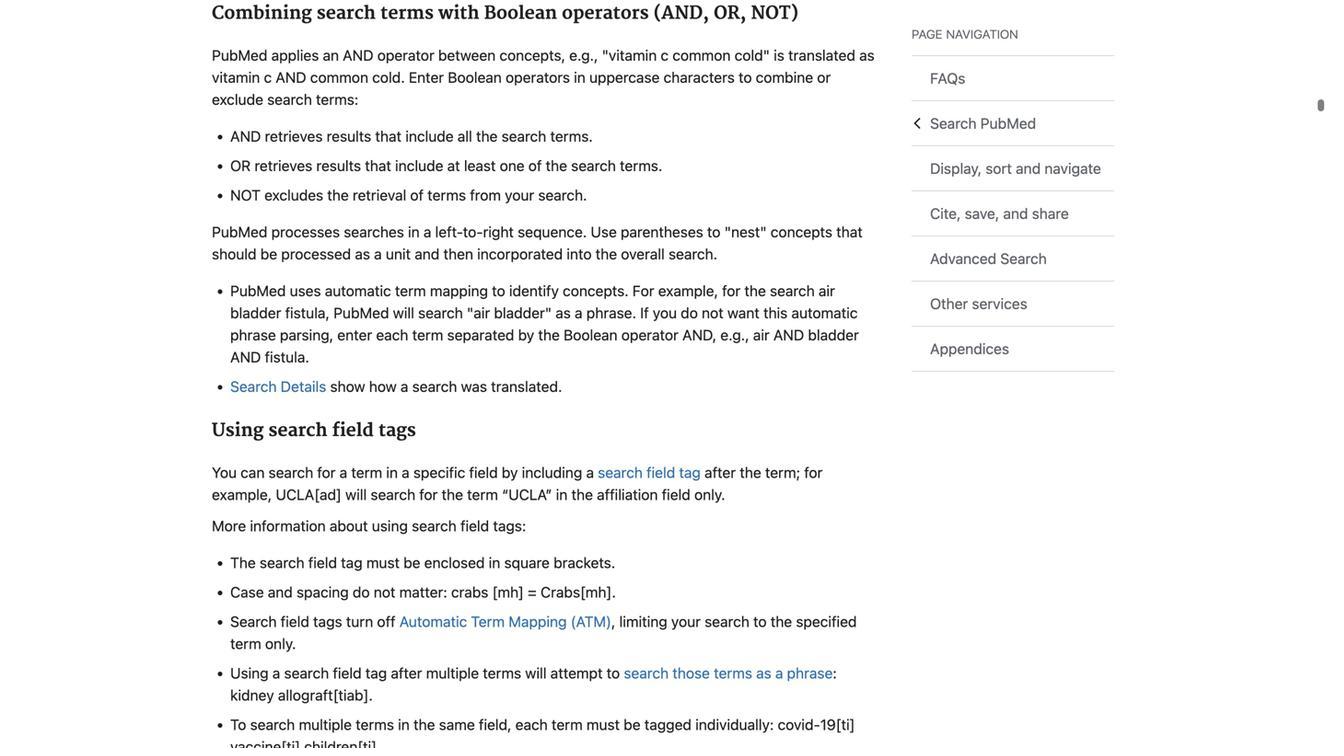 Task type: vqa. For each thing, say whether or not it's contained in the screenshot.
Results: to the left
no



Task type: locate. For each thing, give the bounding box(es) containing it.
your right limiting
[[671, 614, 701, 631]]

was
[[461, 378, 487, 396]]

,            limiting your search to the specified term only.
[[230, 614, 857, 653]]

faqs link
[[912, 56, 1115, 100]]

that down cold.
[[375, 128, 402, 145]]

term down unit
[[395, 282, 426, 300]]

1 vertical spatial e.g.,
[[721, 326, 749, 344]]

cold"
[[735, 46, 770, 64]]

0 vertical spatial automatic
[[325, 282, 391, 300]]

0 vertical spatial after
[[705, 464, 736, 482]]

1 vertical spatial by
[[502, 464, 518, 482]]

1 horizontal spatial bladder
[[808, 326, 859, 344]]

spacing
[[297, 584, 349, 602]]

search details link
[[230, 378, 326, 396]]

search up display,
[[930, 115, 977, 132]]

the down you can search for a term in a specific field by including a search field tag
[[442, 486, 463, 504]]

a left unit
[[374, 245, 382, 263]]

1 horizontal spatial e.g.,
[[721, 326, 749, 344]]

0 horizontal spatial each
[[376, 326, 408, 344]]

pubmed applies an and operator between concepts, e.g., "vitamin c common cold" is       translated as vitamin c and common cold. enter boolean operators in uppercase characters       to combine or exclude search terms:
[[212, 46, 875, 108]]

in
[[574, 69, 586, 86], [408, 223, 420, 241], [386, 464, 398, 482], [556, 486, 568, 504], [489, 555, 500, 572], [398, 717, 410, 734]]

[mh]
[[492, 584, 524, 602]]

phrase up 'covid-' at the right bottom
[[787, 665, 833, 683]]

to inside pubmed applies an and operator between concepts, e.g., "vitamin c common cold" is       translated as vitamin c and common cold. enter boolean operators in uppercase characters       to combine or exclude search terms:
[[739, 69, 752, 86]]

turn
[[346, 614, 373, 631]]

term inside to search multiple terms in the same field, each term must be tagged individually:            covid-19[ti] vaccine[ti] children[ti].
[[552, 717, 583, 734]]

0 vertical spatial operator
[[377, 46, 435, 64]]

processed
[[281, 245, 351, 263]]

each inside to search multiple terms in the same field, each term must be tagged individually:            covid-19[ti] vaccine[ti] children[ti].
[[516, 717, 548, 734]]

results for or
[[316, 157, 361, 174]]

only. inside after the term; for example, ucla[ad]        will search for the term "ucla" in the affiliation field only.
[[694, 486, 725, 504]]

search up the using
[[371, 486, 416, 504]]

search up an
[[317, 2, 376, 25]]

field left tags:
[[461, 518, 489, 535]]

1 vertical spatial example,
[[212, 486, 272, 504]]

example, inside after the term; for example, ucla[ad]        will search for the term "ucla" in the affiliation field only.
[[212, 486, 272, 504]]

search. up sequence.
[[538, 186, 587, 204]]

field up allograft[tiab].
[[333, 665, 362, 683]]

1 vertical spatial do
[[353, 584, 370, 602]]

1 horizontal spatial automatic
[[792, 304, 858, 322]]

and,
[[683, 326, 717, 344]]

of
[[528, 157, 542, 174], [410, 186, 424, 204]]

1 horizontal spatial multiple
[[426, 665, 479, 683]]

terms up the children[ti].
[[356, 717, 394, 734]]

0 vertical spatial terms.
[[550, 128, 593, 145]]

include down and retrieves results that include all the search terms.
[[395, 157, 443, 174]]

the
[[476, 128, 498, 145], [546, 157, 567, 174], [327, 186, 349, 204], [596, 245, 617, 263], [745, 282, 766, 300], [538, 326, 560, 344], [740, 464, 761, 482], [442, 486, 463, 504], [572, 486, 593, 504], [771, 614, 792, 631], [414, 717, 435, 734]]

tag
[[679, 464, 701, 482], [341, 555, 363, 572], [365, 665, 387, 683]]

matter:
[[399, 584, 447, 602]]

field right the specific
[[469, 464, 498, 482]]

1 horizontal spatial air
[[819, 282, 835, 300]]

boolean down between at the top of the page
[[448, 69, 502, 86]]

you
[[212, 464, 237, 482]]

ucla[ad]
[[276, 486, 342, 504]]

operator
[[377, 46, 435, 64], [622, 326, 679, 344]]

and up or
[[230, 128, 261, 145]]

of right retrieval
[[410, 186, 424, 204]]

0 horizontal spatial example,
[[212, 486, 272, 504]]

2 vertical spatial tag
[[365, 665, 387, 683]]

1 vertical spatial must
[[587, 717, 620, 734]]

1 vertical spatial each
[[516, 717, 548, 734]]

0 vertical spatial must
[[366, 555, 400, 572]]

1 vertical spatial phrase
[[787, 665, 833, 683]]

1 vertical spatial using
[[230, 665, 269, 683]]

or
[[230, 157, 251, 174]]

how
[[369, 378, 397, 396]]

all
[[458, 128, 472, 145]]

boolean down phrase.
[[564, 326, 618, 344]]

search inside after the term; for example, ucla[ad]        will search for the term "ucla" in the affiliation field only.
[[371, 486, 416, 504]]

to inside the pubmed processes searches in a left-to-right sequence. use parentheses to "nest" concepts       that should be processed as a unit and then incorporated into the overall search.
[[707, 223, 721, 241]]

1 horizontal spatial will
[[393, 304, 414, 322]]

search for search pubmed
[[930, 115, 977, 132]]

or
[[817, 69, 831, 86]]

1 vertical spatial include
[[395, 157, 443, 174]]

for
[[633, 282, 655, 300]]

pubmed up vitamin
[[212, 46, 267, 64]]

0 vertical spatial air
[[819, 282, 835, 300]]

0 horizontal spatial will
[[345, 486, 367, 504]]

one
[[500, 157, 525, 174]]

1 vertical spatial retrieves
[[255, 157, 312, 174]]

2 vertical spatial that
[[836, 223, 863, 241]]

example, inside pubmed uses automatic term mapping to identify concepts. for example, for the search         air bladder fistula, pubmed will search "air bladder" as a phrase. if you do not         want this automatic phrase parsing, enter each term separated by the boolean         operator and, e.g., air and bladder and fistula.
[[658, 282, 718, 300]]

term inside after the term; for example, ucla[ad]        will search for the term "ucla" in the affiliation field only.
[[467, 486, 498, 504]]

pubmed for pubmed processes searches in a left-to-right sequence. use parentheses to "nest" concepts       that should be processed as a unit and then incorporated into the overall search.
[[212, 223, 267, 241]]

in down including
[[556, 486, 568, 504]]

those
[[673, 665, 710, 683]]

and inside display, sort and navigate link
[[1016, 160, 1041, 177]]

1 vertical spatial common
[[310, 69, 368, 86]]

only. up kidney at the bottom left of page
[[265, 636, 296, 653]]

as down 'searches'
[[355, 245, 370, 263]]

the left specified
[[771, 614, 792, 631]]

using
[[212, 420, 264, 443], [230, 665, 269, 683]]

advanced
[[930, 250, 997, 268]]

term down you can search for a term in a specific field by including a search field tag
[[467, 486, 498, 504]]

1 horizontal spatial tag
[[365, 665, 387, 683]]

0 vertical spatial results
[[327, 128, 371, 145]]

0 vertical spatial that
[[375, 128, 402, 145]]

terms down automatic term mapping (atm) link
[[483, 665, 521, 683]]

children[ti].
[[304, 739, 381, 749]]

0 vertical spatial example,
[[658, 282, 718, 300]]

include for all
[[405, 128, 454, 145]]

not inside pubmed uses automatic term mapping to identify concepts. for example, for the search         air bladder fistula, pubmed will search "air bladder" as a phrase. if you do not         want this automatic phrase parsing, enter each term separated by the boolean         operator and, e.g., air and bladder and fistula.
[[702, 304, 724, 322]]

in left uppercase
[[574, 69, 586, 86]]

will down unit
[[393, 304, 414, 322]]

1 vertical spatial operator
[[622, 326, 679, 344]]

search inside to search multiple terms in the same field, each term must be tagged individually:            covid-19[ti] vaccine[ti] children[ti].
[[250, 717, 295, 734]]

the
[[230, 555, 256, 572]]

2 horizontal spatial be
[[624, 717, 641, 734]]

the up the want
[[745, 282, 766, 300]]

after left term;
[[705, 464, 736, 482]]

0 vertical spatial be
[[260, 245, 277, 263]]

search those terms as a phrase link
[[624, 665, 833, 683]]

and inside "cite, save, and share" link
[[1003, 205, 1028, 222]]

each right "enter"
[[376, 326, 408, 344]]

results
[[327, 128, 371, 145], [316, 157, 361, 174]]

1 horizontal spatial example,
[[658, 282, 718, 300]]

of right one on the top of page
[[528, 157, 542, 174]]

do up the and,
[[681, 304, 698, 322]]

unit
[[386, 245, 411, 263]]

operators inside pubmed applies an and operator between concepts, e.g., "vitamin c common cold" is       translated as vitamin c and common cold. enter boolean operators in uppercase characters       to combine or exclude search terms:
[[506, 69, 570, 86]]

1 vertical spatial your
[[671, 614, 701, 631]]

2 vertical spatial boolean
[[564, 326, 618, 344]]

not up off
[[374, 584, 396, 602]]

1 horizontal spatial only.
[[694, 486, 725, 504]]

0 vertical spatial using
[[212, 420, 264, 443]]

results down terms:
[[327, 128, 371, 145]]

field
[[332, 420, 374, 443], [469, 464, 498, 482], [647, 464, 675, 482], [662, 486, 691, 504], [461, 518, 489, 535], [308, 555, 337, 572], [281, 614, 309, 631], [333, 665, 362, 683]]

each
[[376, 326, 408, 344], [516, 717, 548, 734]]

0 horizontal spatial e.g.,
[[569, 46, 598, 64]]

a inside pubmed uses automatic term mapping to identify concepts. for example, for the search         air bladder fistula, pubmed will search "air bladder" as a phrase. if you do not         want this automatic phrase parsing, enter each term separated by the boolean         operator and, e.g., air and bladder and fistula.
[[575, 304, 583, 322]]

as inside pubmed applies an and operator between concepts, e.g., "vitamin c common cold" is       translated as vitamin c and common cold. enter boolean operators in uppercase characters       to combine or exclude search terms:
[[859, 46, 875, 64]]

1 horizontal spatial each
[[516, 717, 548, 734]]

terms
[[380, 2, 434, 25], [428, 186, 466, 204], [483, 665, 521, 683], [714, 665, 752, 683], [356, 717, 394, 734]]

field down search field tag link
[[662, 486, 691, 504]]

1 vertical spatial only.
[[265, 636, 296, 653]]

mapping
[[430, 282, 488, 300]]

results up retrieval
[[316, 157, 361, 174]]

tags
[[378, 420, 416, 443], [313, 614, 342, 631]]

automatic right this
[[792, 304, 858, 322]]

services
[[972, 295, 1028, 313]]

in inside to search multiple terms in the same field, each term must be tagged individually:            covid-19[ti] vaccine[ti] children[ti].
[[398, 717, 410, 734]]

concepts.
[[563, 282, 629, 300]]

automatic term mapping (atm) link
[[400, 614, 612, 631]]

0 horizontal spatial phrase
[[230, 326, 276, 344]]

1 vertical spatial results
[[316, 157, 361, 174]]

1 horizontal spatial after
[[705, 464, 736, 482]]

more information about using search field tags:
[[212, 518, 526, 535]]

retrieves down terms:
[[265, 128, 323, 145]]

be right should
[[260, 245, 277, 263]]

0 horizontal spatial your
[[505, 186, 534, 204]]

0 vertical spatial do
[[681, 304, 698, 322]]

0 vertical spatial include
[[405, 128, 454, 145]]

1 horizontal spatial c
[[661, 46, 669, 64]]

0 horizontal spatial tag
[[341, 555, 363, 572]]

your down one on the top of page
[[505, 186, 534, 204]]

will up the about
[[345, 486, 367, 504]]

0 vertical spatial e.g.,
[[569, 46, 598, 64]]

"nest"
[[725, 223, 767, 241]]

search down fistula.
[[230, 378, 277, 396]]

that inside the pubmed processes searches in a left-to-right sequence. use parentheses to "nest" concepts       that should be processed as a unit and then incorporated into the overall search.
[[836, 223, 863, 241]]

after inside after the term; for example, ucla[ad]        will search for the term "ucla" in the affiliation field only.
[[705, 464, 736, 482]]

search details show how a search was translated.
[[230, 378, 562, 396]]

term down attempt on the bottom left of page
[[552, 717, 583, 734]]

term left separated
[[412, 326, 443, 344]]

your
[[505, 186, 534, 204], [671, 614, 701, 631]]

1 vertical spatial air
[[753, 326, 770, 344]]

pubmed processes searches in a left-to-right sequence. use parentheses to "nest" concepts       that should be processed as a unit and then incorporated into the overall search.
[[212, 223, 863, 263]]

the inside ',            limiting your search to the specified term only.'
[[771, 614, 792, 631]]

operator up cold.
[[377, 46, 435, 64]]

1 vertical spatial search.
[[669, 245, 718, 263]]

by down bladder"
[[518, 326, 534, 344]]

to
[[739, 69, 752, 86], [707, 223, 721, 241], [492, 282, 505, 300], [753, 614, 767, 631], [607, 665, 620, 683]]

be inside the pubmed processes searches in a left-to-right sequence. use parentheses to "nest" concepts       that should be processed as a unit and then incorporated into the overall search.
[[260, 245, 277, 263]]

pubmed up should
[[212, 223, 267, 241]]

0 horizontal spatial search.
[[538, 186, 587, 204]]

1 vertical spatial automatic
[[792, 304, 858, 322]]

and inside the pubmed processes searches in a left-to-right sequence. use parentheses to "nest" concepts       that should be processed as a unit and then incorporated into the overall search.
[[415, 245, 440, 263]]

pubmed inside pubmed applies an and operator between concepts, e.g., "vitamin c common cold" is       translated as vitamin c and common cold. enter boolean operators in uppercase characters       to combine or exclude search terms:
[[212, 46, 267, 64]]

tags down search details show how a search was translated.
[[378, 420, 416, 443]]

0 horizontal spatial tags
[[313, 614, 342, 631]]

common
[[673, 46, 731, 64], [310, 69, 368, 86]]

operators
[[562, 2, 649, 25], [506, 69, 570, 86]]

that
[[375, 128, 402, 145], [365, 157, 391, 174], [836, 223, 863, 241]]

c right "vitamin
[[661, 46, 669, 64]]

2 vertical spatial be
[[624, 717, 641, 734]]

boolean
[[484, 2, 557, 25], [448, 69, 502, 86], [564, 326, 618, 344]]

using
[[372, 518, 408, 535]]

and
[[1016, 160, 1041, 177], [1003, 205, 1028, 222], [415, 245, 440, 263], [268, 584, 293, 602]]

for up the want
[[722, 282, 741, 300]]

your inside ',            limiting your search to the specified term only.'
[[671, 614, 701, 631]]

operators up "vitamin
[[562, 2, 649, 25]]

combining
[[212, 2, 312, 25]]

the left same
[[414, 717, 435, 734]]

boolean inside pubmed applies an and operator between concepts, e.g., "vitamin c common cold" is       translated as vitamin c and common cold. enter boolean operators in uppercase characters       to combine or exclude search terms:
[[448, 69, 502, 86]]

cite, save, and share link
[[912, 192, 1115, 236]]

0 vertical spatial of
[[528, 157, 542, 174]]

common up terms:
[[310, 69, 368, 86]]

1 vertical spatial that
[[365, 157, 391, 174]]

concepts
[[771, 223, 833, 241]]

be up the case and spacing do not matter: crabs [mh] = crabs[mh].
[[404, 555, 420, 572]]

display, sort and navigate link
[[912, 146, 1115, 191]]

in inside pubmed applies an and operator between concepts, e.g., "vitamin c common cold" is       translated as vitamin c and common cold. enter boolean operators in uppercase characters       to combine or exclude search terms:
[[574, 69, 586, 86]]

0 vertical spatial will
[[393, 304, 414, 322]]

0 horizontal spatial c
[[264, 69, 272, 86]]

not
[[702, 304, 724, 322], [374, 584, 396, 602]]

search up this
[[770, 282, 815, 300]]

search for search details show how a search was translated.
[[230, 378, 277, 396]]

1 horizontal spatial search.
[[669, 245, 718, 263]]

1 vertical spatial multiple
[[299, 717, 352, 734]]

identify
[[509, 282, 559, 300]]

bladder
[[230, 304, 281, 322], [808, 326, 859, 344]]

results for and
[[327, 128, 371, 145]]

search for search field tags turn off automatic term mapping (atm)
[[230, 614, 277, 631]]

will
[[393, 304, 414, 322], [345, 486, 367, 504], [525, 665, 547, 683]]

2 horizontal spatial tag
[[679, 464, 701, 482]]

automatic up "enter"
[[325, 282, 391, 300]]

"ucla"
[[502, 486, 552, 504]]

combining search terms with boolean operators (and, or, not)
[[212, 2, 799, 25]]

to left "nest"
[[707, 223, 721, 241]]

as right translated
[[859, 46, 875, 64]]

0 horizontal spatial common
[[310, 69, 368, 86]]

terms.
[[550, 128, 593, 145], [620, 157, 663, 174]]

search
[[930, 115, 977, 132], [1001, 250, 1047, 268], [230, 378, 277, 396], [230, 614, 277, 631]]

enter
[[409, 69, 444, 86]]

0 vertical spatial each
[[376, 326, 408, 344]]

phrase
[[230, 326, 276, 344], [787, 665, 833, 683]]

will left attempt on the bottom left of page
[[525, 665, 547, 683]]

in up unit
[[408, 223, 420, 241]]

by
[[518, 326, 534, 344], [502, 464, 518, 482]]

an
[[323, 46, 339, 64]]

0 horizontal spatial multiple
[[299, 717, 352, 734]]

0 horizontal spatial operator
[[377, 46, 435, 64]]

and right unit
[[415, 245, 440, 263]]

term up more information about using search field tags:
[[351, 464, 382, 482]]

retrieves up excludes
[[255, 157, 312, 174]]

the right all
[[476, 128, 498, 145]]

in left same
[[398, 717, 410, 734]]

multiple up same
[[426, 665, 479, 683]]

0 horizontal spatial must
[[366, 555, 400, 572]]

limiting
[[619, 614, 668, 631]]

1 vertical spatial will
[[345, 486, 367, 504]]

0 vertical spatial c
[[661, 46, 669, 64]]

phrase up fistula.
[[230, 326, 276, 344]]

crabs
[[451, 584, 489, 602]]

field inside after the term; for example, ucla[ad]        will search for the term "ucla" in the affiliation field only.
[[662, 486, 691, 504]]

air
[[819, 282, 835, 300], [753, 326, 770, 344]]

to-
[[463, 223, 483, 241]]

1 vertical spatial be
[[404, 555, 420, 572]]

search up other services link
[[1001, 250, 1047, 268]]

terms. down pubmed applies an and operator between concepts, e.g., "vitamin c common cold" is       translated as vitamin c and common cold. enter boolean operators in uppercase characters       to combine or exclude search terms:
[[550, 128, 593, 145]]

0 vertical spatial by
[[518, 326, 534, 344]]

for
[[722, 282, 741, 300], [317, 464, 336, 482], [804, 464, 823, 482], [419, 486, 438, 504]]

must down attempt on the bottom left of page
[[587, 717, 620, 734]]

c right vitamin
[[264, 69, 272, 86]]

the left retrieval
[[327, 186, 349, 204]]

sequence.
[[518, 223, 587, 241]]

search up search those terms as a phrase 'link'
[[705, 614, 750, 631]]

e.g., inside pubmed uses automatic term mapping to identify concepts. for example, for the search         air bladder fistula, pubmed will search "air bladder" as a phrase. if you do not         want this automatic phrase parsing, enter each term separated by the boolean         operator and, e.g., air and bladder and fistula.
[[721, 326, 749, 344]]

for down the specific
[[419, 486, 438, 504]]

0 horizontal spatial automatic
[[325, 282, 391, 300]]

do up turn
[[353, 584, 370, 602]]

0 horizontal spatial be
[[260, 245, 277, 263]]

search. down the parentheses
[[669, 245, 718, 263]]

0 horizontal spatial terms.
[[550, 128, 593, 145]]

0 vertical spatial only.
[[694, 486, 725, 504]]

pubmed inside the pubmed processes searches in a left-to-right sequence. use parentheses to "nest" concepts       that should be processed as a unit and then incorporated into the overall search.
[[212, 223, 267, 241]]

the down use
[[596, 245, 617, 263]]

0 vertical spatial retrieves
[[265, 128, 323, 145]]

0 horizontal spatial not
[[374, 584, 396, 602]]

do inside pubmed uses automatic term mapping to identify concepts. for example, for the search         air bladder fistula, pubmed will search "air bladder" as a phrase. if you do not         want this automatic phrase parsing, enter each term separated by the boolean         operator and, e.g., air and bladder and fistula.
[[681, 304, 698, 322]]

case
[[230, 584, 264, 602]]

that right concepts
[[836, 223, 863, 241]]

as down the identify
[[556, 304, 571, 322]]

be left tagged
[[624, 717, 641, 734]]

the inside to search multiple terms in the same field, each term must be tagged individually:            covid-19[ti] vaccine[ti] children[ti].
[[414, 717, 435, 734]]

include for at
[[395, 157, 443, 174]]

0 vertical spatial multiple
[[426, 665, 479, 683]]

using for using a search field tag after multiple terms will attempt to search those terms as a phrase
[[230, 665, 269, 683]]

0 vertical spatial common
[[673, 46, 731, 64]]

0 horizontal spatial after
[[391, 665, 422, 683]]

that up retrieval
[[365, 157, 391, 174]]

0 horizontal spatial of
[[410, 186, 424, 204]]



Task type: describe. For each thing, give the bounding box(es) containing it.
search up affiliation
[[598, 464, 643, 482]]

a right including
[[586, 464, 594, 482]]

parsing,
[[280, 326, 334, 344]]

or,
[[714, 2, 747, 25]]

between
[[438, 46, 496, 64]]

appendices link
[[912, 327, 1115, 371]]

:
[[833, 665, 837, 683]]

sort
[[986, 160, 1012, 177]]

pubmed up display, sort and navigate link
[[981, 115, 1036, 132]]

the right one on the top of page
[[546, 157, 567, 174]]

least
[[464, 157, 496, 174]]

searches
[[344, 223, 404, 241]]

exclude
[[212, 91, 263, 108]]

terms down or retrieves results that include at least one of the search terms.
[[428, 186, 466, 204]]

can
[[241, 464, 265, 482]]

search up the ucla[ad]
[[269, 464, 313, 482]]

1 horizontal spatial common
[[673, 46, 731, 64]]

in inside after the term; for example, ucla[ad]        will search for the term "ucla" in the affiliation field only.
[[556, 486, 568, 504]]

the down including
[[572, 486, 593, 504]]

0 horizontal spatial do
[[353, 584, 370, 602]]

and down this
[[774, 326, 804, 344]]

cite, save, and share
[[930, 205, 1069, 222]]

terms left with
[[380, 2, 434, 25]]

processes
[[271, 223, 340, 241]]

1 horizontal spatial phrase
[[787, 665, 833, 683]]

save,
[[965, 205, 1000, 222]]

1 vertical spatial tag
[[341, 555, 363, 572]]

boolean inside pubmed uses automatic term mapping to identify concepts. for example, for the search         air bladder fistula, pubmed will search "air bladder" as a phrase. if you do not         want this automatic phrase parsing, enter each term separated by the boolean         operator and, e.g., air and bladder and fistula.
[[564, 326, 618, 344]]

at
[[447, 157, 460, 174]]

term inside ',            limiting your search to the specified term only.'
[[230, 636, 261, 653]]

not)
[[751, 2, 799, 25]]

case and spacing do not matter: crabs [mh] = crabs[mh].
[[230, 584, 616, 602]]

covid-
[[778, 717, 820, 734]]

cite,
[[930, 205, 961, 222]]

search down details
[[268, 420, 328, 443]]

search inside pubmed applies an and operator between concepts, e.g., "vitamin c common cold" is       translated as vitamin c and common cold. enter boolean operators in uppercase characters       to combine or exclude search terms:
[[267, 91, 312, 108]]

using for using search field tags
[[212, 420, 264, 443]]

that for at
[[365, 157, 391, 174]]

not
[[230, 186, 261, 204]]

search left was
[[412, 378, 457, 396]]

1 vertical spatial c
[[264, 69, 272, 86]]

must inside to search multiple terms in the same field, each term must be tagged individually:            covid-19[ti] vaccine[ti] children[ti].
[[587, 717, 620, 734]]

then
[[443, 245, 473, 263]]

for up the ucla[ad]
[[317, 464, 336, 482]]

search up one on the top of page
[[502, 128, 546, 145]]

2 horizontal spatial will
[[525, 665, 547, 683]]

field down spacing
[[281, 614, 309, 631]]

a up 'covid-' at the right bottom
[[775, 665, 783, 683]]

retrieval
[[353, 186, 406, 204]]

retrieves for and
[[265, 128, 323, 145]]

terms right those
[[714, 665, 752, 683]]

term;
[[765, 464, 800, 482]]

parentheses
[[621, 223, 703, 241]]

by inside pubmed uses automatic term mapping to identify concepts. for example, for the search         air bladder fistula, pubmed will search "air bladder" as a phrase. if you do not         want this automatic phrase parsing, enter each term separated by the boolean         operator and, e.g., air and bladder and fistula.
[[518, 326, 534, 344]]

will inside after the term; for example, ucla[ad]        will search for the term "ucla" in the affiliation field only.
[[345, 486, 367, 504]]

search field tag link
[[598, 464, 701, 482]]

search up use
[[571, 157, 616, 174]]

as inside the pubmed processes searches in a left-to-right sequence. use parentheses to "nest" concepts       that should be processed as a unit and then incorporated into the overall search.
[[355, 245, 370, 263]]

other services
[[930, 295, 1028, 313]]

multiple inside to search multiple terms in the same field, each term must be tagged individually:            covid-19[ti] vaccine[ti] children[ti].
[[299, 717, 352, 734]]

pubmed uses automatic term mapping to identify concepts. for example, for the search         air bladder fistula, pubmed will search "air bladder" as a phrase. if you do not         want this automatic phrase parsing, enter each term separated by the boolean         operator and, e.g., air and bladder and fistula.
[[230, 282, 859, 366]]

specified
[[796, 614, 857, 631]]

for right term;
[[804, 464, 823, 482]]

the inside the pubmed processes searches in a left-to-right sequence. use parentheses to "nest" concepts       that should be processed as a unit and then incorporated into the overall search.
[[596, 245, 617, 263]]

off
[[377, 614, 396, 631]]

terms:
[[316, 91, 359, 108]]

using search field tags
[[212, 420, 416, 443]]

pubmed up "enter"
[[334, 304, 389, 322]]

(and,
[[654, 2, 709, 25]]

search inside ',            limiting your search to the specified term only.'
[[705, 614, 750, 631]]

mapping
[[509, 614, 567, 631]]

will inside pubmed uses automatic term mapping to identify concepts. for example, for the search         air bladder fistula, pubmed will search "air bladder" as a phrase. if you do not         want this automatic phrase parsing, enter each term separated by the boolean         operator and, e.g., air and bladder and fistula.
[[393, 304, 414, 322]]

square
[[504, 555, 550, 572]]

pubmed for pubmed applies an and operator between concepts, e.g., "vitamin c common cold" is       translated as vitamin c and common cold. enter boolean operators in uppercase characters       to combine or exclude search terms:
[[212, 46, 267, 64]]

phrase inside pubmed uses automatic term mapping to identify concepts. for example, for the search         air bladder fistula, pubmed will search "air bladder" as a phrase. if you do not         want this automatic phrase parsing, enter each term separated by the boolean         operator and, e.g., air and bladder and fistula.
[[230, 326, 276, 344]]

using a search field tag after multiple terms will attempt to search those terms as a phrase
[[230, 665, 833, 683]]

or retrieves results that include at least one of the search terms.
[[230, 157, 663, 174]]

phrase.
[[587, 304, 636, 322]]

the left term;
[[740, 464, 761, 482]]

combine
[[756, 69, 813, 86]]

to right attempt on the bottom left of page
[[607, 665, 620, 683]]

and down applies
[[276, 69, 306, 86]]

terms inside to search multiple terms in the same field, each term must be tagged individually:            covid-19[ti] vaccine[ti] children[ti].
[[356, 717, 394, 734]]

and right an
[[343, 46, 374, 64]]

0 vertical spatial operators
[[562, 2, 649, 25]]

left-
[[435, 223, 463, 241]]

0 vertical spatial tags
[[378, 420, 416, 443]]

search pubmed link
[[912, 101, 1115, 146]]

advanced search
[[930, 250, 1047, 268]]

faqs
[[930, 70, 966, 87]]

search. inside the pubmed processes searches in a left-to-right sequence. use parentheses to "nest" concepts       that should be processed as a unit and then incorporated into the overall search.
[[669, 245, 718, 263]]

a left the specific
[[402, 464, 410, 482]]

1 vertical spatial not
[[374, 584, 396, 602]]

search field tags turn off automatic term mapping (atm)
[[230, 614, 612, 631]]

1 horizontal spatial terms.
[[620, 157, 663, 174]]

search down mapping
[[418, 304, 463, 322]]

each inside pubmed uses automatic term mapping to identify concepts. for example, for the search         air bladder fistula, pubmed will search "air bladder" as a phrase. if you do not         want this automatic phrase parsing, enter each term separated by the boolean         operator and, e.g., air and bladder and fistula.
[[376, 326, 408, 344]]

to inside pubmed uses automatic term mapping to identify concepts. for example, for the search         air bladder fistula, pubmed will search "air bladder" as a phrase. if you do not         want this automatic phrase parsing, enter each term separated by the boolean         operator and, e.g., air and bladder and fistula.
[[492, 282, 505, 300]]

in left square
[[489, 555, 500, 572]]

in inside the pubmed processes searches in a left-to-right sequence. use parentheses to "nest" concepts       that should be processed as a unit and then incorporated into the overall search.
[[408, 223, 420, 241]]

the search field tag must be enclosed in square brackets.
[[230, 555, 615, 572]]

fistula,
[[285, 304, 330, 322]]

1 vertical spatial of
[[410, 186, 424, 204]]

1 horizontal spatial of
[[528, 157, 542, 174]]

search left those
[[624, 665, 669, 683]]

characters
[[664, 69, 735, 86]]

crabs[mh].
[[541, 584, 616, 602]]

a up kidney at the bottom left of page
[[272, 665, 280, 683]]

0 horizontal spatial air
[[753, 326, 770, 344]]

"vitamin
[[602, 46, 657, 64]]

retrieves for or
[[255, 157, 312, 174]]

operator inside pubmed uses automatic term mapping to identify concepts. for example, for the search         air bladder fistula, pubmed will search "air bladder" as a phrase. if you do not         want this automatic phrase parsing, enter each term separated by the boolean         operator and, e.g., air and bladder and fistula.
[[622, 326, 679, 344]]

search up the search field tag must be enclosed in square brackets.
[[412, 518, 457, 535]]

uses
[[290, 282, 321, 300]]

other services link
[[912, 282, 1115, 326]]

want
[[728, 304, 760, 322]]

other
[[930, 295, 968, 313]]

enter
[[337, 326, 372, 344]]

0 vertical spatial your
[[505, 186, 534, 204]]

for inside pubmed uses automatic term mapping to identify concepts. for example, for the search         air bladder fistula, pubmed will search "air bladder" as a phrase. if you do not         want this automatic phrase parsing, enter each term separated by the boolean         operator and, e.g., air and bladder and fistula.
[[722, 282, 741, 300]]

0 vertical spatial tag
[[679, 464, 701, 482]]

and left fistula.
[[230, 349, 261, 366]]

translated
[[788, 46, 856, 64]]

"air
[[467, 304, 490, 322]]

you
[[653, 304, 677, 322]]

tags:
[[493, 518, 526, 535]]

automatic
[[400, 614, 467, 631]]

attempt
[[551, 665, 603, 683]]

right
[[483, 223, 514, 241]]

and right case
[[268, 584, 293, 602]]

advanced search link
[[912, 237, 1115, 281]]

the down bladder"
[[538, 326, 560, 344]]

only. inside ',            limiting your search to the specified term only.'
[[265, 636, 296, 653]]

1 horizontal spatial be
[[404, 555, 420, 572]]

19[ti]
[[820, 717, 855, 734]]

as inside pubmed uses automatic term mapping to identify concepts. for example, for the search         air bladder fistula, pubmed will search "air bladder" as a phrase. if you do not         want this automatic phrase parsing, enter each term separated by the boolean         operator and, e.g., air and bladder and fistula.
[[556, 304, 571, 322]]

a up the ucla[ad]
[[340, 464, 347, 482]]

as up individually: in the bottom right of the page
[[756, 665, 772, 683]]

is
[[774, 46, 785, 64]]

0 vertical spatial boolean
[[484, 2, 557, 25]]

1 vertical spatial bladder
[[808, 326, 859, 344]]

display,
[[930, 160, 982, 177]]

same
[[439, 717, 475, 734]]

e.g., inside pubmed applies an and operator between concepts, e.g., "vitamin c common cold" is       translated as vitamin c and common cold. enter boolean operators in uppercase characters       to combine or exclude search terms:
[[569, 46, 598, 64]]

0 vertical spatial bladder
[[230, 304, 281, 322]]

search down information
[[260, 555, 305, 572]]

be inside to search multiple terms in the same field, each term must be tagged individually:            covid-19[ti] vaccine[ti] children[ti].
[[624, 717, 641, 734]]

search pubmed
[[930, 115, 1036, 132]]

and retrieves results that include all the search terms.
[[230, 128, 593, 145]]

brackets.
[[554, 555, 615, 572]]

0 vertical spatial search.
[[538, 186, 587, 204]]

=
[[528, 584, 537, 602]]

search up allograft[tiab].
[[284, 665, 329, 683]]

overall
[[621, 245, 665, 263]]

field up affiliation
[[647, 464, 675, 482]]

page navigation
[[912, 24, 1018, 42]]

1 vertical spatial tags
[[313, 614, 342, 631]]

field,
[[479, 717, 512, 734]]

about
[[330, 518, 368, 535]]

a left left-
[[424, 223, 431, 241]]

in left the specific
[[386, 464, 398, 482]]

you can search for a term in a specific field by including a search field tag
[[212, 464, 701, 482]]

allograft[tiab].
[[278, 687, 373, 705]]

a right how
[[401, 378, 408, 396]]

1 vertical spatial after
[[391, 665, 422, 683]]

to inside ',            limiting your search to the specified term only.'
[[753, 614, 767, 631]]

appendices
[[930, 340, 1009, 358]]

field up spacing
[[308, 555, 337, 572]]

pubmed for pubmed uses automatic term mapping to identify concepts. for example, for the search         air bladder fistula, pubmed will search "air bladder" as a phrase. if you do not         want this automatic phrase parsing, enter each term separated by the boolean         operator and, e.g., air and bladder and fistula.
[[230, 282, 286, 300]]

incorporated
[[477, 245, 563, 263]]

operator inside pubmed applies an and operator between concepts, e.g., "vitamin c common cold" is       translated as vitamin c and common cold. enter boolean operators in uppercase characters       to combine or exclude search terms:
[[377, 46, 435, 64]]

field down show
[[332, 420, 374, 443]]

: kidney allograft[tiab].
[[230, 665, 837, 705]]

including
[[522, 464, 582, 482]]

that for all
[[375, 128, 402, 145]]

should
[[212, 245, 257, 263]]

use
[[591, 223, 617, 241]]



